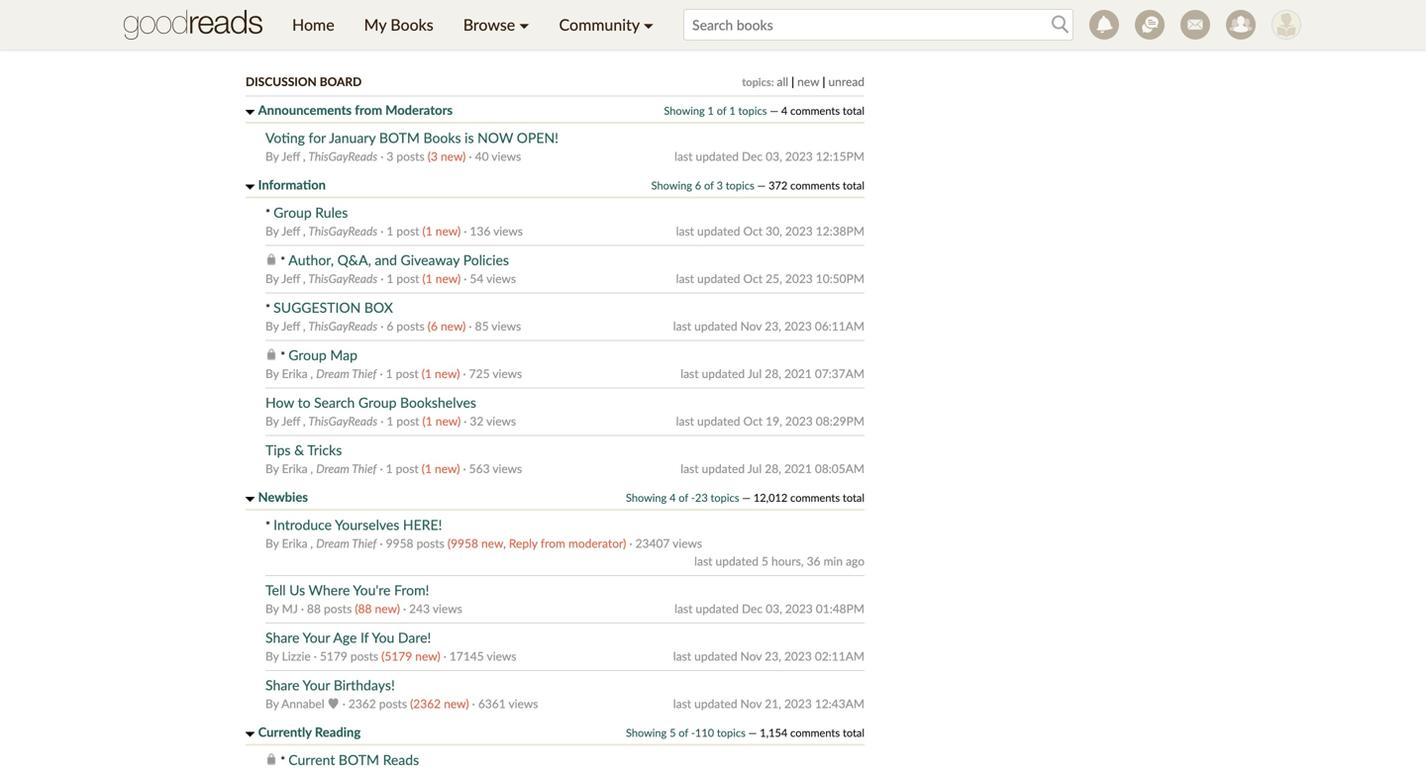 Task type: vqa. For each thing, say whether or not it's contained in the screenshot.


Task type: locate. For each thing, give the bounding box(es) containing it.
2 vertical spatial oct
[[743, 414, 763, 429]]

1 dec from the top
[[742, 149, 763, 164]]

by down group rules link
[[265, 224, 279, 238]]

last for last updated dec 03, 2023 12:15pm
[[675, 149, 693, 164]]

(1 new) link for ·     54 views
[[423, 272, 461, 286]]

0 vertical spatial 5
[[762, 554, 769, 569]]

4 jeff from the top
[[282, 319, 300, 334]]

jeff
[[282, 149, 300, 164], [282, 224, 300, 238], [282, 272, 300, 286], [282, 319, 300, 334], [282, 414, 300, 429]]

28, for 08:05am
[[765, 462, 781, 476]]

2 vertical spatial group
[[358, 394, 397, 411]]

1 vertical spatial + image
[[246, 185, 255, 190]]

(1 up bookshelves on the left bottom of the page
[[422, 367, 432, 381]]

0 vertical spatial this topic has been closed to new comments. image
[[265, 254, 277, 266]]

1 by from the top
[[265, 149, 279, 164]]

currently reading link
[[258, 725, 361, 741]]

1 oct from the top
[[743, 224, 763, 238]]

community ▾
[[559, 15, 654, 34]]

136
[[470, 224, 491, 238]]

dream down the introduce yourselves here! "link"
[[316, 537, 349, 551]]

0 horizontal spatial ▾
[[519, 15, 529, 34]]

post inside tips & tricks by erika , dream thief ·     1 post (1 new) ·     563 views
[[396, 462, 419, 476]]

· left 136
[[464, 224, 467, 238]]

* inside * author, q&a, and giveaway policies by jeff , thisgayreads ·     1 post (1 new) ·     54 views
[[280, 254, 285, 268]]

1 jeff link from the top
[[282, 149, 300, 164]]

5 inside * introduce yourselves here! by erika , dream thief ·     9958 posts (9958 new, reply from moderator) ·     23407 views last updated 5 hours, 36 min ago
[[762, 554, 769, 569]]

243
[[409, 602, 430, 616]]

posts down where
[[324, 602, 352, 616]]

from up january
[[355, 102, 382, 118]]

0 horizontal spatial 3
[[387, 149, 394, 164]]

dec up the showing 6 of 3 topics — 372 comments total
[[742, 149, 763, 164]]

1 vertical spatial your
[[303, 677, 330, 694]]

views right 6361
[[509, 697, 538, 711]]

4 thisgayreads from the top
[[308, 319, 378, 334]]

0 vertical spatial your
[[303, 630, 330, 647]]

showing for newbies
[[626, 491, 667, 505]]

jul down last updated nov 23, 2023 06:11am in the top of the page
[[748, 367, 762, 381]]

4 jeff link from the top
[[282, 319, 300, 334]]

5 by from the top
[[265, 367, 279, 381]]

1 vertical spatial oct
[[743, 272, 763, 286]]

menu containing home
[[277, 0, 669, 50]]

information
[[258, 177, 326, 193]]

jeff down voting
[[282, 149, 300, 164]]

currently reading
[[258, 725, 361, 741]]

2 nov from the top
[[741, 649, 762, 664]]

1 vertical spatial books
[[423, 129, 461, 146]]

erika for &
[[282, 462, 308, 476]]

1 + image from the top
[[246, 497, 255, 502]]

2023 for 01:48pm
[[785, 602, 813, 616]]

views right 725
[[493, 367, 522, 381]]

0 vertical spatial thief
[[352, 367, 377, 381]]

1 vertical spatial dream
[[316, 462, 349, 476]]

dec for voting for january botm books is now open!
[[742, 149, 763, 164]]

, down author,
[[303, 272, 306, 286]]

total down the unread link
[[843, 104, 865, 118]]

1 vertical spatial erika
[[282, 462, 308, 476]]

your for age
[[303, 630, 330, 647]]

»
[[737, 3, 743, 19]]

2 erika from the top
[[282, 462, 308, 476]]

this topic has been closed to new comments. image
[[265, 254, 277, 266], [265, 754, 277, 766]]

group inside * group map by erika , dream thief ·     1 post (1 new) ·     725 views
[[289, 347, 327, 364]]

showing up showing 6 of 3 topics link
[[664, 104, 705, 118]]

thisgayreads
[[308, 149, 378, 164], [308, 224, 378, 238], [308, 272, 378, 286], [308, 319, 378, 334], [308, 414, 378, 429]]

17145
[[450, 649, 484, 664]]

views right '85'
[[492, 319, 521, 334]]

+ image left information link
[[246, 185, 255, 190]]

6 by from the top
[[265, 414, 279, 429]]

1 thisgayreads from the top
[[308, 149, 378, 164]]

2 dec from the top
[[742, 602, 763, 616]]

1 03, from the top
[[766, 149, 782, 164]]

showing down showing 1 of 1 topics link
[[651, 179, 692, 192]]

post up the here! at bottom left
[[396, 462, 419, 476]]

your up 5179 at the bottom left
[[303, 630, 330, 647]]

- left 12,012
[[691, 491, 695, 505]]

by left lizzie 'link'
[[265, 649, 279, 664]]

updated down last updated nov 23, 2023 06:11am in the top of the page
[[702, 367, 745, 381]]

0 vertical spatial 28,
[[765, 367, 781, 381]]

notifications image
[[1090, 10, 1119, 40]]

1 your from the top
[[303, 630, 330, 647]]

1 vertical spatial share
[[265, 677, 300, 694]]

views down policies
[[486, 272, 516, 286]]

· left the 243
[[403, 602, 406, 616]]

1 vertical spatial nov
[[741, 649, 762, 664]]

1 total from the top
[[843, 104, 865, 118]]

2023 for 02:11am
[[784, 649, 812, 664]]

oct
[[743, 224, 763, 238], [743, 272, 763, 286], [743, 414, 763, 429]]

home link
[[277, 0, 349, 50]]

2 vertical spatial erika link
[[282, 537, 308, 551]]

|
[[791, 74, 795, 89], [823, 74, 826, 89]]

2023 right 19,
[[785, 414, 813, 429]]

(3 new) link
[[428, 149, 466, 164]]

you
[[372, 630, 395, 647]]

4 down all 'link'
[[781, 104, 788, 118]]

(1 new) link for ·     136 views
[[423, 224, 461, 238]]

this topic has been closed to new comments. image for author, q&a, and giveaway policies
[[265, 254, 277, 266]]

group right this topic has been closed to new comments. image
[[289, 347, 327, 364]]

2 23, from the top
[[765, 649, 781, 664]]

erika up to
[[282, 367, 308, 381]]

updated left 25,
[[697, 272, 740, 286]]

views inside tell us where you're from! by mj ·     88 posts (88 new) ·     243 views
[[433, 602, 462, 616]]

· left 5179 at the bottom left
[[314, 649, 317, 664]]

1 ▾ from the left
[[519, 15, 529, 34]]

thisgayreads inside * author, q&a, and giveaway policies by jeff , thisgayreads ·     1 post (1 new) ·     54 views
[[308, 272, 378, 286]]

of
[[717, 104, 727, 118], [704, 179, 714, 192], [679, 491, 688, 505], [679, 727, 688, 740]]

1 horizontal spatial |
[[823, 74, 826, 89]]

3 oct from the top
[[743, 414, 763, 429]]

views inside * group rules by jeff , thisgayreads ·     1 post (1 new) ·     136 views
[[493, 224, 523, 238]]

books
[[391, 15, 434, 34], [423, 129, 461, 146]]

last updated dec 03, 2023 01:48pm
[[675, 602, 865, 616]]

1 vertical spatial 3
[[717, 179, 723, 192]]

0 vertical spatial -
[[691, 491, 695, 505]]

* right this topic has been closed to new comments. image
[[280, 349, 285, 363]]

1 horizontal spatial 5
[[762, 554, 769, 569]]

thisgayreads inside * group rules by jeff , thisgayreads ·     1 post (1 new) ·     136 views
[[308, 224, 378, 238]]

view
[[662, 3, 689, 19]]

0 vertical spatial jul
[[748, 367, 762, 381]]

showing
[[664, 104, 705, 118], [651, 179, 692, 192], [626, 491, 667, 505], [626, 727, 667, 740]]

2 vertical spatial dream
[[316, 537, 349, 551]]

▾ left view
[[644, 15, 654, 34]]

1 vertical spatial this topic has been closed to new comments. image
[[265, 754, 277, 766]]

1 inside tips & tricks by erika , dream thief ·     1 post (1 new) ·     563 views
[[386, 462, 393, 476]]

3 thisgayreads from the top
[[308, 272, 378, 286]]

community
[[559, 15, 640, 34]]

6361
[[478, 697, 506, 711]]

2 share from the top
[[265, 677, 300, 694]]

28, up 12,012
[[765, 462, 781, 476]]

post down bookshelves on the left bottom of the page
[[397, 414, 419, 429]]

1 erika link from the top
[[282, 367, 308, 381]]

dream for tricks
[[316, 462, 349, 476]]

erika
[[282, 367, 308, 381], [282, 462, 308, 476], [282, 537, 308, 551]]

from right "reply"
[[541, 537, 565, 551]]

23, up 21,
[[765, 649, 781, 664]]

2 thief from the top
[[352, 462, 377, 476]]

botm down moderators
[[379, 129, 420, 146]]

12:15pm
[[816, 149, 865, 164]]

- left 1,154
[[691, 727, 695, 740]]

dec up last updated nov 23, 2023 02:11am
[[742, 602, 763, 616]]

2023 right 21,
[[784, 697, 812, 711]]

posts right 2362
[[379, 697, 407, 711]]

1 vertical spatial 03,
[[766, 602, 782, 616]]

1 vertical spatial thief
[[352, 462, 377, 476]]

* inside * current botm reads
[[280, 754, 285, 768]]

oct for 25,
[[743, 272, 763, 286]]

thief inside * group map by erika , dream thief ·     1 post (1 new) ·     725 views
[[352, 367, 377, 381]]

3 by from the top
[[265, 272, 279, 286]]

erika link
[[282, 367, 308, 381], [282, 462, 308, 476], [282, 537, 308, 551]]

, inside how to search group bookshelves by jeff , thisgayreads ·     1 post (1 new) ·     32 views
[[303, 414, 306, 429]]

36
[[807, 554, 821, 569]]

announcements from moderators
[[258, 102, 453, 118]]

+ image for newbies
[[246, 497, 255, 502]]

2021 up 12,012
[[784, 462, 812, 476]]

07:37am
[[815, 367, 865, 381]]

3 thief from the top
[[352, 537, 377, 551]]

new) left 563
[[435, 462, 460, 476]]

4 total from the top
[[843, 727, 865, 740]]

currently
[[258, 725, 312, 741]]

yourselves
[[335, 517, 400, 534]]

2 + image from the top
[[246, 185, 255, 190]]

new) right (6
[[441, 319, 466, 334]]

0 vertical spatial books
[[391, 15, 434, 34]]

0 vertical spatial dream
[[316, 367, 349, 381]]

and
[[375, 252, 397, 269]]

1 vertical spatial 28,
[[765, 462, 781, 476]]

dec
[[742, 149, 763, 164], [742, 602, 763, 616]]

+ image
[[246, 497, 255, 502], [246, 733, 255, 738]]

11 by from the top
[[265, 697, 279, 711]]

3 down voting for january botm books is now open! link
[[387, 149, 394, 164]]

community ▾ button
[[544, 0, 669, 50]]

3 erika from the top
[[282, 537, 308, 551]]

group inside * group rules by jeff , thisgayreads ·     1 post (1 new) ·     136 views
[[274, 204, 312, 221]]

· up 'and'
[[381, 224, 384, 238]]

(1 new) link down the giveaway
[[423, 272, 461, 286]]

1 share from the top
[[265, 630, 300, 647]]

+ image left newbies link
[[246, 497, 255, 502]]

2 oct from the top
[[743, 272, 763, 286]]

2 - from the top
[[691, 727, 695, 740]]

1 2021 from the top
[[784, 367, 812, 381]]

* for map
[[280, 349, 285, 363]]

2 erika link from the top
[[282, 462, 308, 476]]

menu
[[277, 0, 669, 50]]

posts inside * introduce yourselves here! by erika , dream thief ·     9958 posts (9958 new, reply from moderator) ·     23407 views last updated 5 hours, 36 min ago
[[417, 537, 445, 551]]

3 erika link from the top
[[282, 537, 308, 551]]

2 by from the top
[[265, 224, 279, 238]]

5 thisgayreads from the top
[[308, 414, 378, 429]]

0 vertical spatial group
[[274, 204, 312, 221]]

(5179
[[382, 649, 412, 664]]

post inside how to search group bookshelves by jeff , thisgayreads ·     1 post (1 new) ·     32 views
[[397, 414, 419, 429]]

your inside share your age if you dare! by lizzie ·     5179 posts (5179 new) ·     17145 views
[[303, 630, 330, 647]]

new) inside share your age if you dare! by lizzie ·     5179 posts (5179 new) ·     17145 views
[[415, 649, 440, 664]]

new) inside tips & tricks by erika , dream thief ·     1 post (1 new) ·     563 views
[[435, 462, 460, 476]]

group rules link
[[274, 204, 348, 221]]

view activity »
[[662, 3, 743, 19]]

now
[[478, 129, 513, 146]]

views inside * suggestion box by jeff , thisgayreads ·     6 posts (6 new) ·     85 views
[[492, 319, 521, 334]]

showing 1 of 1 topics — 4 comments total
[[664, 104, 865, 118]]

+ image left the currently
[[246, 733, 255, 738]]

last for last updated oct 19, 2023 08:29pm
[[676, 414, 694, 429]]

* inside * introduce yourselves here! by erika , dream thief ·     9958 posts (9958 new, reply from moderator) ·     23407 views last updated 5 hours, 36 min ago
[[265, 519, 271, 533]]

2 28, from the top
[[765, 462, 781, 476]]

0 horizontal spatial 6
[[387, 319, 394, 334]]

mj
[[282, 602, 298, 616]]

views right 17145
[[487, 649, 516, 664]]

1 vertical spatial 2021
[[784, 462, 812, 476]]

10 by from the top
[[265, 649, 279, 664]]

(2362
[[410, 697, 441, 711]]

topics right 110
[[717, 727, 746, 740]]

erika inside * group map by erika , dream thief ·     1 post (1 new) ·     725 views
[[282, 367, 308, 381]]

updated for last updated nov 23, 2023 06:11am
[[695, 319, 738, 334]]

new) inside tell us where you're from! by mj ·     88 posts (88 new) ·     243 views
[[375, 602, 400, 616]]

jul up showing 4 of -23 topics — 12,012 comments total
[[748, 462, 762, 476]]

1 this topic has been closed to new comments. image from the top
[[265, 254, 277, 266]]

last updated nov 21, 2023 12:43am
[[673, 697, 865, 711]]

1 dream from the top
[[316, 367, 349, 381]]

oct left "30,"
[[743, 224, 763, 238]]

1 comments from the top
[[791, 104, 840, 118]]

dream inside * group map by erika , dream thief ·     1 post (1 new) ·     725 views
[[316, 367, 349, 381]]

posts left (6
[[397, 319, 425, 334]]

jeff down author,
[[282, 272, 300, 286]]

0 vertical spatial oct
[[743, 224, 763, 238]]

+ image
[[246, 110, 255, 115], [246, 185, 255, 190]]

posts inside the share your birthdays! by annabel ♥ ·     2362 posts (2362 new) ·     6361 views
[[379, 697, 407, 711]]

topics right the 23
[[711, 491, 739, 505]]

birthdays!
[[334, 677, 395, 694]]

2 03, from the top
[[766, 602, 782, 616]]

of up last updated dec 03, 2023 12:15pm
[[717, 104, 727, 118]]

search
[[314, 394, 355, 411]]

* inside * group map by erika , dream thief ·     1 post (1 new) ·     725 views
[[280, 349, 285, 363]]

thisgayreads down suggestion box link
[[308, 319, 378, 334]]

7 by from the top
[[265, 462, 279, 476]]

information link
[[258, 177, 326, 193]]

0 vertical spatial dec
[[742, 149, 763, 164]]

·
[[381, 149, 384, 164], [469, 149, 472, 164], [381, 224, 384, 238], [464, 224, 467, 238], [381, 272, 384, 286], [464, 272, 467, 286], [381, 319, 384, 334], [469, 319, 472, 334], [380, 367, 383, 381], [463, 367, 466, 381], [381, 414, 384, 429], [464, 414, 467, 429], [380, 462, 383, 476], [463, 462, 466, 476], [380, 537, 383, 551], [629, 537, 632, 551], [301, 602, 304, 616], [403, 602, 406, 616], [314, 649, 317, 664], [443, 649, 447, 664], [342, 697, 346, 711], [472, 697, 475, 711]]

(1 inside * group rules by jeff , thisgayreads ·     1 post (1 new) ·     136 views
[[423, 224, 433, 238]]

views inside the share your birthdays! by annabel ♥ ·     2362 posts (2362 new) ·     6361 views
[[509, 697, 538, 711]]

suggestion box link
[[274, 299, 393, 316]]

0 vertical spatial 4
[[781, 104, 788, 118]]

share for share your age if you dare!
[[265, 630, 300, 647]]

· left 32
[[464, 414, 467, 429]]

2 jeff link from the top
[[282, 224, 300, 238]]

▾ for community ▾
[[644, 15, 654, 34]]

1 vertical spatial 6
[[387, 319, 394, 334]]

updated for last updated oct 25, 2023 10:50pm
[[697, 272, 740, 286]]

of left 110
[[679, 727, 688, 740]]

03,
[[766, 149, 782, 164], [766, 602, 782, 616]]

last updated dec 03, 2023 12:15pm
[[675, 149, 865, 164]]

* down the currently
[[280, 754, 285, 768]]

board
[[320, 74, 362, 89]]

—
[[770, 104, 779, 118], [757, 179, 766, 192], [742, 491, 751, 505], [749, 727, 757, 740]]

0 vertical spatial 2021
[[784, 367, 812, 381]]

views right 23407
[[673, 537, 702, 551]]

2 2021 from the top
[[784, 462, 812, 476]]

0 horizontal spatial 5
[[670, 727, 676, 740]]

+ image for announcements from moderators
[[246, 110, 255, 115]]

23, for 02:11am
[[765, 649, 781, 664]]

by inside * author, q&a, and giveaway policies by jeff , thisgayreads ·     1 post (1 new) ·     54 views
[[265, 272, 279, 286]]

2 your from the top
[[303, 677, 330, 694]]

23,
[[765, 319, 781, 334], [765, 649, 781, 664]]

0 horizontal spatial 4
[[670, 491, 676, 505]]

by inside tell us where you're from! by mj ·     88 posts (88 new) ·     243 views
[[265, 602, 279, 616]]

(1 new) link for ·     563 views
[[422, 462, 460, 476]]

1 - from the top
[[691, 491, 695, 505]]

box
[[364, 299, 393, 316]]

comments
[[791, 104, 840, 118], [791, 179, 840, 192], [791, 491, 840, 505], [791, 727, 840, 740]]

posts down if
[[351, 649, 378, 664]]

▾ inside dropdown button
[[519, 15, 529, 34]]

share your age if you dare! link
[[265, 630, 431, 647]]

share your age if you dare! by lizzie ·     5179 posts (5179 new) ·     17145 views
[[265, 630, 516, 664]]

0 vertical spatial botm
[[379, 129, 420, 146]]

showing for announcements from moderators
[[664, 104, 705, 118]]

6 down box
[[387, 319, 394, 334]]

dream inside tips & tricks by erika , dream thief ·     1 post (1 new) ·     563 views
[[316, 462, 349, 476]]

last for last updated jul 28, 2021 08:05am
[[681, 462, 699, 476]]

books inside voting for january botm books is now open! by jeff , thisgayreads ·     3 posts (3 new) ·     40 views
[[423, 129, 461, 146]]

5 jeff link from the top
[[282, 414, 300, 429]]

3 dream from the top
[[316, 537, 349, 551]]

0 vertical spatial + image
[[246, 497, 255, 502]]

2 ▾ from the left
[[644, 15, 654, 34]]

q&a,
[[337, 252, 371, 269]]

this topic has been closed to new comments. image left author,
[[265, 254, 277, 266]]

2 jeff from the top
[[282, 224, 300, 238]]

your inside the share your birthdays! by annabel ♥ ·     2362 posts (2362 new) ·     6361 views
[[303, 677, 330, 694]]

1 jul from the top
[[748, 367, 762, 381]]

new) inside * group map by erika , dream thief ·     1 post (1 new) ·     725 views
[[435, 367, 460, 381]]

updated for last updated dec 03, 2023 12:15pm
[[696, 149, 739, 164]]

inbox image
[[1181, 10, 1210, 40]]

updated for last updated nov 23, 2023 02:11am
[[695, 649, 738, 664]]

03, for tell us where you're from!
[[766, 602, 782, 616]]

8 by from the top
[[265, 537, 279, 551]]

announcements from moderators link
[[258, 102, 453, 118]]

updated
[[696, 149, 739, 164], [697, 224, 740, 238], [697, 272, 740, 286], [695, 319, 738, 334], [702, 367, 745, 381], [697, 414, 740, 429], [702, 462, 745, 476], [716, 554, 759, 569], [696, 602, 739, 616], [695, 649, 738, 664], [695, 697, 738, 711]]

0 vertical spatial share
[[265, 630, 300, 647]]

friend requests image
[[1226, 10, 1256, 40]]

group inside how to search group bookshelves by jeff , thisgayreads ·     1 post (1 new) ·     32 views
[[358, 394, 397, 411]]

1 jeff from the top
[[282, 149, 300, 164]]

0 vertical spatial 3
[[387, 149, 394, 164]]

2 vertical spatial thief
[[352, 537, 377, 551]]

10:50pm
[[816, 272, 865, 286]]

-
[[691, 491, 695, 505], [691, 727, 695, 740]]

1 28, from the top
[[765, 367, 781, 381]]

discussion board link
[[246, 74, 362, 89]]

nov up last updated nov 21, 2023 12:43am
[[741, 649, 762, 664]]

2 vertical spatial erika
[[282, 537, 308, 551]]

share inside the share your birthdays! by annabel ♥ ·     2362 posts (2362 new) ·     6361 views
[[265, 677, 300, 694]]

2 thisgayreads from the top
[[308, 224, 378, 238]]

(1 down the giveaway
[[423, 272, 433, 286]]

dream inside * introduce yourselves here! by erika , dream thief ·     9958 posts (9958 new, reply from moderator) ·     23407 views last updated 5 hours, 36 min ago
[[316, 537, 349, 551]]

2 vertical spatial nov
[[741, 697, 762, 711]]

* inside * group rules by jeff , thisgayreads ·     1 post (1 new) ·     136 views
[[265, 206, 271, 221]]

1 vertical spatial + image
[[246, 733, 255, 738]]

jul for 07:37am
[[748, 367, 762, 381]]

28,
[[765, 367, 781, 381], [765, 462, 781, 476]]

browse ▾ button
[[448, 0, 544, 50]]

5 jeff from the top
[[282, 414, 300, 429]]

9 by from the top
[[265, 602, 279, 616]]

2023 left 02:11am
[[784, 649, 812, 664]]

new) inside * group rules by jeff , thisgayreads ·     1 post (1 new) ·     136 views
[[436, 224, 461, 238]]

last updated oct 25, 2023 10:50pm
[[676, 272, 865, 286]]

views down now
[[492, 149, 521, 164]]

to
[[298, 394, 311, 411]]

6 inside * suggestion box by jeff , thisgayreads ·     6 posts (6 new) ·     85 views
[[387, 319, 394, 334]]

new) inside * suggestion box by jeff , thisgayreads ·     6 posts (6 new) ·     85 views
[[441, 319, 466, 334]]

1 vertical spatial erika link
[[282, 462, 308, 476]]

4
[[781, 104, 788, 118], [670, 491, 676, 505]]

by inside share your age if you dare! by lizzie ·     5179 posts (5179 new) ·     17145 views
[[265, 649, 279, 664]]

post inside * group map by erika , dream thief ·     1 post (1 new) ·     725 views
[[396, 367, 419, 381]]

topics: all | new | unread
[[742, 74, 865, 89]]

thisgayreads inside voting for january botm books is now open! by jeff , thisgayreads ·     3 posts (3 new) ·     40 views
[[308, 149, 378, 164]]

this topic has been closed to new comments. image down the currently
[[265, 754, 277, 766]]

2 jul from the top
[[748, 462, 762, 476]]

2 this topic has been closed to new comments. image from the top
[[265, 754, 277, 766]]

1 23, from the top
[[765, 319, 781, 334]]

updated up showing 6 of 3 topics link
[[696, 149, 739, 164]]

1 vertical spatial 23,
[[765, 649, 781, 664]]

, inside voting for january botm books is now open! by jeff , thisgayreads ·     3 posts (3 new) ·     40 views
[[303, 149, 306, 164]]

showing up 23407
[[626, 491, 667, 505]]

* author, q&a, and giveaway policies by jeff , thisgayreads ·     1 post (1 new) ·     54 views
[[265, 252, 516, 286]]

0 horizontal spatial from
[[355, 102, 382, 118]]

40
[[475, 149, 489, 164]]

1 thief from the top
[[352, 367, 377, 381]]

, down voting
[[303, 149, 306, 164]]

1 horizontal spatial ▾
[[644, 15, 654, 34]]

0 horizontal spatial |
[[791, 74, 795, 89]]

372
[[769, 179, 788, 192]]

0 vertical spatial + image
[[246, 110, 255, 115]]

thief inside * introduce yourselves here! by erika , dream thief ·     9958 posts (9958 new, reply from moderator) ·     23407 views last updated 5 hours, 36 min ago
[[352, 537, 377, 551]]

thisgayreads down search
[[308, 414, 378, 429]]

updated for last updated oct 30, 2023 12:38pm
[[697, 224, 740, 238]]

6
[[695, 179, 701, 192], [387, 319, 394, 334]]

1 + image from the top
[[246, 110, 255, 115]]

3 nov from the top
[[741, 697, 762, 711]]

updated inside * introduce yourselves here! by erika , dream thief ·     9958 posts (9958 new, reply from moderator) ·     23407 views last updated 5 hours, 36 min ago
[[716, 554, 759, 569]]

3
[[387, 149, 394, 164], [717, 179, 723, 192]]

post
[[397, 224, 419, 238], [397, 272, 419, 286], [396, 367, 419, 381], [397, 414, 419, 429], [396, 462, 419, 476]]

1
[[708, 104, 714, 118], [729, 104, 736, 118], [387, 224, 394, 238], [387, 272, 394, 286], [386, 367, 393, 381], [387, 414, 394, 429], [386, 462, 393, 476]]

thisgayreads down january
[[308, 149, 378, 164]]

3 jeff from the top
[[282, 272, 300, 286]]

jeff down group rules link
[[282, 224, 300, 238]]

erika inside tips & tricks by erika , dream thief ·     1 post (1 new) ·     563 views
[[282, 462, 308, 476]]

erika link for ·     725 views
[[282, 367, 308, 381]]

age
[[333, 630, 357, 647]]

* for rules
[[265, 206, 271, 221]]

new) inside * author, q&a, and giveaway policies by jeff , thisgayreads ·     1 post (1 new) ·     54 views
[[436, 272, 461, 286]]

(1 inside tips & tricks by erika , dream thief ·     1 post (1 new) ·     563 views
[[422, 462, 432, 476]]

2 dream from the top
[[316, 462, 349, 476]]

last for last updated oct 30, 2023 12:38pm
[[676, 224, 694, 238]]

08:29pm
[[816, 414, 865, 429]]

by inside the share your birthdays! by annabel ♥ ·     2362 posts (2362 new) ·     6361 views
[[265, 697, 279, 711]]

jeff link for ·     54 views
[[282, 272, 300, 286]]

by up suggestion at the top left
[[265, 272, 279, 286]]

2023
[[785, 149, 813, 164], [785, 224, 813, 238], [785, 272, 813, 286], [784, 319, 812, 334], [785, 414, 813, 429], [785, 602, 813, 616], [784, 649, 812, 664], [784, 697, 812, 711]]

1 vertical spatial dec
[[742, 602, 763, 616]]

views right 32
[[486, 414, 516, 429]]

views inside * author, q&a, and giveaway policies by jeff , thisgayreads ·     1 post (1 new) ·     54 views
[[486, 272, 516, 286]]

where
[[309, 582, 350, 599]]

1 erika from the top
[[282, 367, 308, 381]]

activity
[[692, 3, 734, 19]]

▾ inside popup button
[[644, 15, 654, 34]]

, inside tips & tricks by erika , dream thief ·     1 post (1 new) ·     563 views
[[311, 462, 313, 476]]

showing 4 of -23 topics — 12,012 comments total
[[626, 491, 865, 505]]

share
[[265, 630, 300, 647], [265, 677, 300, 694]]

oct for 19,
[[743, 414, 763, 429]]

4 by from the top
[[265, 319, 279, 334]]

23
[[695, 491, 708, 505]]

0 vertical spatial erika link
[[282, 367, 308, 381]]

botm down reading
[[339, 752, 379, 769]]

share inside share your age if you dare! by lizzie ·     5179 posts (5179 new) ·     17145 views
[[265, 630, 300, 647]]

0 vertical spatial nov
[[741, 319, 762, 334]]

* inside * suggestion box by jeff , thisgayreads ·     6 posts (6 new) ·     85 views
[[265, 301, 271, 316]]

1 vertical spatial from
[[541, 537, 565, 551]]

0 vertical spatial 23,
[[765, 319, 781, 334]]

0 vertical spatial 03,
[[766, 149, 782, 164]]

how to search group bookshelves by jeff , thisgayreads ·     1 post (1 new) ·     32 views
[[265, 394, 516, 429]]

of for currently reading
[[679, 727, 688, 740]]

erika down introduce
[[282, 537, 308, 551]]

1 horizontal spatial from
[[541, 537, 565, 551]]

jeff link for ·     32 views
[[282, 414, 300, 429]]

open!
[[517, 129, 559, 146]]

newbies link
[[258, 490, 308, 505]]

new) up bookshelves on the left bottom of the page
[[435, 367, 460, 381]]

all link
[[777, 74, 789, 89]]

last updated nov 23, 2023 02:11am
[[673, 649, 865, 664]]

1 vertical spatial jul
[[748, 462, 762, 476]]

by inside how to search group bookshelves by jeff , thisgayreads ·     1 post (1 new) ·     32 views
[[265, 414, 279, 429]]

jeff inside * group rules by jeff , thisgayreads ·     1 post (1 new) ·     136 views
[[282, 224, 300, 238]]

3 jeff link from the top
[[282, 272, 300, 286]]

dream down the group map link
[[316, 367, 349, 381]]

by down voting
[[265, 149, 279, 164]]

03, up last updated nov 23, 2023 02:11am
[[766, 602, 782, 616]]

2 + image from the top
[[246, 733, 255, 738]]

thief inside tips & tricks by erika , dream thief ·     1 post (1 new) ·     563 views
[[352, 462, 377, 476]]

1 inside * author, q&a, and giveaway policies by jeff , thisgayreads ·     1 post (1 new) ·     54 views
[[387, 272, 394, 286]]

group down information link
[[274, 204, 312, 221]]

by down 'how'
[[265, 414, 279, 429]]

1 vertical spatial group
[[289, 347, 327, 364]]

0 vertical spatial erika
[[282, 367, 308, 381]]

(1 left 563
[[422, 462, 432, 476]]

1 horizontal spatial 6
[[695, 179, 701, 192]]

1 vertical spatial -
[[691, 727, 695, 740]]



Task type: describe. For each thing, give the bounding box(es) containing it.
topics left "372"
[[726, 179, 755, 192]]

- for currently reading
[[691, 727, 695, 740]]

dec for tell us where you're from!
[[742, 602, 763, 616]]

· left the 88
[[301, 602, 304, 616]]

min
[[824, 554, 843, 569]]

updated for last updated nov 21, 2023 12:43am
[[695, 697, 738, 711]]

discussion board
[[246, 74, 362, 89]]

jeff inside how to search group bookshelves by jeff , thisgayreads ·     1 post (1 new) ·     32 views
[[282, 414, 300, 429]]

(1 inside how to search group bookshelves by jeff , thisgayreads ·     1 post (1 new) ·     32 views
[[423, 414, 433, 429]]

thief for tricks
[[352, 462, 377, 476]]

2021 for 07:37am
[[784, 367, 812, 381]]

last inside * introduce yourselves here! by erika , dream thief ·     9958 posts (9958 new, reply from moderator) ·     23407 views last updated 5 hours, 36 min ago
[[695, 554, 713, 569]]

topics down topics:
[[738, 104, 767, 118]]

suggestion
[[274, 299, 361, 316]]

group for rules
[[274, 204, 312, 221]]

showing 4 of -23 topics link
[[626, 491, 739, 505]]

erika link for ·     563 views
[[282, 462, 308, 476]]

88
[[307, 602, 321, 616]]

30,
[[766, 224, 782, 238]]

last for last updated nov 21, 2023 12:43am
[[673, 697, 692, 711]]

how to search group bookshelves link
[[265, 394, 476, 411]]

110
[[695, 727, 714, 740]]

by inside * group rules by jeff , thisgayreads ·     1 post (1 new) ·     136 views
[[265, 224, 279, 238]]

· left '85'
[[469, 319, 472, 334]]

share your birthdays! by annabel ♥ ·     2362 posts (2362 new) ·     6361 views
[[265, 677, 538, 711]]

tell us where you're from! by mj ·     88 posts (88 new) ·     243 views
[[265, 582, 462, 616]]

jeff inside voting for january botm books is now open! by jeff , thisgayreads ·     3 posts (3 new) ·     40 views
[[282, 149, 300, 164]]

· up how to search group bookshelves link
[[380, 367, 383, 381]]

— down all 'link'
[[770, 104, 779, 118]]

- for newbies
[[691, 491, 695, 505]]

· left 9958
[[380, 537, 383, 551]]

updated for last updated dec 03, 2023 01:48pm
[[696, 602, 739, 616]]

thisgayreads inside * suggestion box by jeff , thisgayreads ·     6 posts (6 new) ·     85 views
[[308, 319, 378, 334]]

current botm reads link
[[289, 752, 419, 769]]

tips & tricks by erika , dream thief ·     1 post (1 new) ·     563 views
[[265, 442, 522, 476]]

from inside * introduce yourselves here! by erika , dream thief ·     9958 posts (9958 new, reply from moderator) ·     23407 views last updated 5 hours, 36 min ago
[[541, 537, 565, 551]]

, inside * author, q&a, and giveaway policies by jeff , thisgayreads ·     1 post (1 new) ·     54 views
[[303, 272, 306, 286]]

9958
[[386, 537, 414, 551]]

(1 inside * author, q&a, and giveaway policies by jeff , thisgayreads ·     1 post (1 new) ·     54 views
[[423, 272, 433, 286]]

tips & tricks link
[[265, 442, 342, 459]]

post inside * group rules by jeff , thisgayreads ·     1 post (1 new) ·     136 views
[[397, 224, 419, 238]]

thisgayreads inside how to search group bookshelves by jeff , thisgayreads ·     1 post (1 new) ·     32 views
[[308, 414, 378, 429]]

unread
[[829, 74, 865, 89]]

erika for group
[[282, 367, 308, 381]]

tricks
[[307, 442, 342, 459]]

showing for currently reading
[[626, 727, 667, 740]]

showing 5 of -110 topics link
[[626, 727, 746, 740]]

updated for last updated oct 19, 2023 08:29pm
[[697, 414, 740, 429]]

2023 for 12:43am
[[784, 697, 812, 711]]

2 | from the left
[[823, 74, 826, 89]]

last for last updated dec 03, 2023 01:48pm
[[675, 602, 693, 616]]

* for box
[[265, 301, 271, 316]]

2021 for 08:05am
[[784, 462, 812, 476]]

1 | from the left
[[791, 74, 795, 89]]

01:48pm
[[816, 602, 865, 616]]

28, for 07:37am
[[765, 367, 781, 381]]

views inside tips & tricks by erika , dream thief ·     1 post (1 new) ·     563 views
[[493, 462, 522, 476]]

· right ♥
[[342, 697, 346, 711]]

· left 6361
[[472, 697, 475, 711]]

updated for last updated jul 28, 2021 07:37am
[[702, 367, 745, 381]]

jeff link for ·     136 views
[[282, 224, 300, 238]]

1 inside how to search group bookshelves by jeff , thisgayreads ·     1 post (1 new) ·     32 views
[[387, 414, 394, 429]]

12,012
[[754, 491, 788, 505]]

25,
[[766, 272, 782, 286]]

by inside * introduce yourselves here! by erika , dream thief ·     9958 posts (9958 new, reply from moderator) ·     23407 views last updated 5 hours, 36 min ago
[[265, 537, 279, 551]]

dare!
[[398, 630, 431, 647]]

32
[[470, 414, 484, 429]]

· left 23407
[[629, 537, 632, 551]]

policies
[[463, 252, 509, 269]]

reads
[[383, 752, 419, 769]]

showing 6 of 3 topics link
[[651, 179, 755, 192]]

(1 new) link for ·     32 views
[[423, 414, 461, 429]]

— left "372"
[[757, 179, 766, 192]]

updated for last updated jul 28, 2021 08:05am
[[702, 462, 745, 476]]

2023 for 12:38pm
[[785, 224, 813, 238]]

* group map by erika , dream thief ·     1 post (1 new) ·     725 views
[[265, 347, 522, 381]]

last updated jul 28, 2021 07:37am
[[681, 367, 865, 381]]

for
[[309, 129, 326, 146]]

08:05am
[[815, 462, 865, 476]]

oct for 30,
[[743, 224, 763, 238]]

this topic has been closed to new comments. image for current botm reads
[[265, 754, 277, 766]]

if
[[361, 630, 369, 647]]

1 vertical spatial 4
[[670, 491, 676, 505]]

2023 for 06:11am
[[784, 319, 812, 334]]

· left 40
[[469, 149, 472, 164]]

jeff inside * suggestion box by jeff , thisgayreads ·     6 posts (6 new) ·     85 views
[[282, 319, 300, 334]]

06:11am
[[815, 319, 865, 334]]

0 vertical spatial from
[[355, 102, 382, 118]]

· left 17145
[[443, 649, 447, 664]]

0 vertical spatial 6
[[695, 179, 701, 192]]

posts inside * suggestion box by jeff , thisgayreads ·     6 posts (6 new) ·     85 views
[[397, 319, 425, 334]]

dream for map
[[316, 367, 349, 381]]

, inside * group rules by jeff , thisgayreads ·     1 post (1 new) ·     136 views
[[303, 224, 306, 238]]

showing 1 of 1 topics link
[[664, 104, 767, 118]]

annabel ♥ link
[[281, 697, 339, 711]]

Search books text field
[[684, 9, 1074, 41]]

3 total from the top
[[843, 491, 865, 505]]

topics:
[[742, 75, 774, 89]]

map
[[330, 347, 358, 364]]

reply
[[509, 537, 538, 551]]

1 inside * group rules by jeff , thisgayreads ·     1 post (1 new) ·     136 views
[[387, 224, 394, 238]]

725
[[469, 367, 490, 381]]

my books link
[[349, 0, 448, 50]]

(1 inside * group map by erika , dream thief ·     1 post (1 new) ·     725 views
[[422, 367, 432, 381]]

nov for share your birthdays!
[[741, 697, 762, 711]]

botm inside voting for january botm books is now open! by jeff , thisgayreads ·     3 posts (3 new) ·     40 views
[[379, 129, 420, 146]]

new
[[797, 74, 820, 89]]

moderators
[[385, 102, 453, 118]]

jeff link for ·     85 views
[[282, 319, 300, 334]]

1 vertical spatial 5
[[670, 727, 676, 740]]

· down box
[[381, 319, 384, 334]]

voting for january botm books is now open! by jeff , thisgayreads ·     3 posts (3 new) ·     40 views
[[265, 129, 559, 164]]

your for birthdays!
[[303, 677, 330, 694]]

2 total from the top
[[843, 179, 865, 192]]

· left 563
[[463, 462, 466, 476]]

current
[[289, 752, 335, 769]]

· down 'and'
[[381, 272, 384, 286]]

showing 6 of 3 topics — 372 comments total
[[651, 179, 865, 192]]

share for share your birthdays!
[[265, 677, 300, 694]]

of for announcements from moderators
[[717, 104, 727, 118]]

(1 new) link for ·     725 views
[[422, 367, 460, 381]]

23, for 06:11am
[[765, 319, 781, 334]]

* for yourselves
[[265, 519, 271, 533]]

last for last updated nov 23, 2023 06:11am
[[673, 319, 692, 334]]

hours,
[[772, 554, 804, 569]]

discussion
[[246, 74, 317, 89]]

new) inside the share your birthdays! by annabel ♥ ·     2362 posts (2362 new) ·     6361 views
[[444, 697, 469, 711]]

of for information
[[704, 179, 714, 192]]

(6
[[428, 319, 438, 334]]

showing 5 of -110 topics — 1,154 comments total
[[626, 727, 865, 740]]

12:43am
[[815, 697, 865, 711]]

(88 new) link
[[355, 602, 400, 616]]

posts inside voting for january botm books is now open! by jeff , thisgayreads ·     3 posts (3 new) ·     40 views
[[397, 149, 425, 164]]

1 horizontal spatial 4
[[781, 104, 788, 118]]

2023 for 12:15pm
[[785, 149, 813, 164]]

january
[[329, 129, 376, 146]]

19,
[[766, 414, 782, 429]]

563
[[469, 462, 490, 476]]

this topic has been closed to new comments. image
[[265, 349, 277, 361]]

views inside how to search group bookshelves by jeff , thisgayreads ·     1 post (1 new) ·     32 views
[[486, 414, 516, 429]]

* introduce yourselves here! by erika , dream thief ·     9958 posts (9958 new, reply from moderator) ·     23407 views last updated 5 hours, 36 min ago
[[265, 517, 865, 569]]

my group discussions image
[[1135, 10, 1165, 40]]

— left 1,154
[[749, 727, 757, 740]]

85
[[475, 319, 489, 334]]

posts inside tell us where you're from! by mj ·     88 posts (88 new) ·     243 views
[[324, 602, 352, 616]]

last for last updated nov 23, 2023 02:11am
[[673, 649, 692, 664]]

views inside * introduce yourselves here! by erika , dream thief ·     9958 posts (9958 new, reply from moderator) ·     23407 views last updated 5 hours, 36 min ago
[[673, 537, 702, 551]]

us
[[289, 582, 305, 599]]

* for botm
[[280, 754, 285, 768]]

· left 725
[[463, 367, 466, 381]]

3 comments from the top
[[791, 491, 840, 505]]

by inside * suggestion box by jeff , thisgayreads ·     6 posts (6 new) ·     85 views
[[265, 319, 279, 334]]

tell us where you're from! link
[[265, 582, 429, 599]]

▾ for browse ▾
[[519, 15, 529, 34]]

2023 for 08:29pm
[[785, 414, 813, 429]]

showing for information
[[651, 179, 692, 192]]

last for last updated oct 25, 2023 10:50pm
[[676, 272, 694, 286]]

(9958 new, reply from moderator) link
[[448, 537, 626, 551]]

+ image for currently reading
[[246, 733, 255, 738]]

views inside voting for january botm books is now open! by jeff , thisgayreads ·     3 posts (3 new) ·     40 views
[[492, 149, 521, 164]]

by inside tips & tricks by erika , dream thief ·     1 post (1 new) ·     563 views
[[265, 462, 279, 476]]

new) inside voting for january botm books is now open! by jeff , thisgayreads ·     3 posts (3 new) ·     40 views
[[441, 149, 466, 164]]

bob builder image
[[1272, 10, 1302, 40]]

, inside * suggestion box by jeff , thisgayreads ·     6 posts (6 new) ·     85 views
[[303, 319, 306, 334]]

my books
[[364, 15, 434, 34]]

of for newbies
[[679, 491, 688, 505]]

2 comments from the top
[[791, 179, 840, 192]]

· down voting for january botm books is now open! link
[[381, 149, 384, 164]]

post inside * author, q&a, and giveaway policies by jeff , thisgayreads ·     1 post (1 new) ·     54 views
[[397, 272, 419, 286]]

erika link for ·     23407 views
[[282, 537, 308, 551]]

nov for share your age if you dare!
[[741, 649, 762, 664]]

you're
[[353, 582, 391, 599]]

ago
[[846, 554, 865, 569]]

how
[[265, 394, 294, 411]]

jeff inside * author, q&a, and giveaway policies by jeff , thisgayreads ·     1 post (1 new) ·     54 views
[[282, 272, 300, 286]]

views inside share your age if you dare! by lizzie ·     5179 posts (5179 new) ·     17145 views
[[487, 649, 516, 664]]

here!
[[403, 517, 442, 534]]

by inside voting for january botm books is now open! by jeff , thisgayreads ·     3 posts (3 new) ·     40 views
[[265, 149, 279, 164]]

erika inside * introduce yourselves here! by erika , dream thief ·     9958 posts (9958 new, reply from moderator) ·     23407 views last updated 5 hours, 36 min ago
[[282, 537, 308, 551]]

· up yourselves
[[380, 462, 383, 476]]

last for last updated jul 28, 2021 07:37am
[[681, 367, 699, 381]]

5179
[[320, 649, 347, 664]]

(3
[[428, 149, 438, 164]]

by inside * group map by erika , dream thief ·     1 post (1 new) ·     725 views
[[265, 367, 279, 381]]

+ image for information
[[246, 185, 255, 190]]

1 inside * group map by erika , dream thief ·     1 post (1 new) ·     725 views
[[386, 367, 393, 381]]

voting
[[265, 129, 305, 146]]

1 vertical spatial botm
[[339, 752, 379, 769]]

, inside * group map by erika , dream thief ·     1 post (1 new) ·     725 views
[[311, 367, 313, 381]]

♥
[[327, 697, 339, 711]]

posts inside share your age if you dare! by lizzie ·     5179 posts (5179 new) ·     17145 views
[[351, 649, 378, 664]]

from!
[[394, 582, 429, 599]]

Search for books to add to your shelves search field
[[684, 9, 1074, 41]]

(5179 new) link
[[382, 649, 440, 664]]

, inside * introduce yourselves here! by erika , dream thief ·     9958 posts (9958 new, reply from moderator) ·     23407 views last updated 5 hours, 36 min ago
[[311, 537, 313, 551]]

03, for voting for january botm books is now open!
[[766, 149, 782, 164]]

* group rules by jeff , thisgayreads ·     1 post (1 new) ·     136 views
[[265, 204, 523, 238]]

author,
[[289, 252, 334, 269]]

new,
[[481, 537, 506, 551]]

3 inside voting for january botm books is now open! by jeff , thisgayreads ·     3 posts (3 new) ·     40 views
[[387, 149, 394, 164]]

— left 12,012
[[742, 491, 751, 505]]

2023 for 10:50pm
[[785, 272, 813, 286]]

· down how to search group bookshelves link
[[381, 414, 384, 429]]

views inside * group map by erika , dream thief ·     1 post (1 new) ·     725 views
[[493, 367, 522, 381]]

jeff link for ·     40 views
[[282, 149, 300, 164]]

annabel
[[281, 697, 324, 711]]

new) inside how to search group bookshelves by jeff , thisgayreads ·     1 post (1 new) ·     32 views
[[436, 414, 461, 429]]

jul for 08:05am
[[748, 462, 762, 476]]

browse ▾
[[463, 15, 529, 34]]

* for q&a,
[[280, 254, 285, 268]]

1 nov from the top
[[741, 319, 762, 334]]

last updated oct 19, 2023 08:29pm
[[676, 414, 865, 429]]

thief for map
[[352, 367, 377, 381]]

· left 54
[[464, 272, 467, 286]]

1 horizontal spatial 3
[[717, 179, 723, 192]]

all
[[777, 74, 789, 89]]

4 comments from the top
[[791, 727, 840, 740]]

group for map
[[289, 347, 327, 364]]

(88
[[355, 602, 372, 616]]



